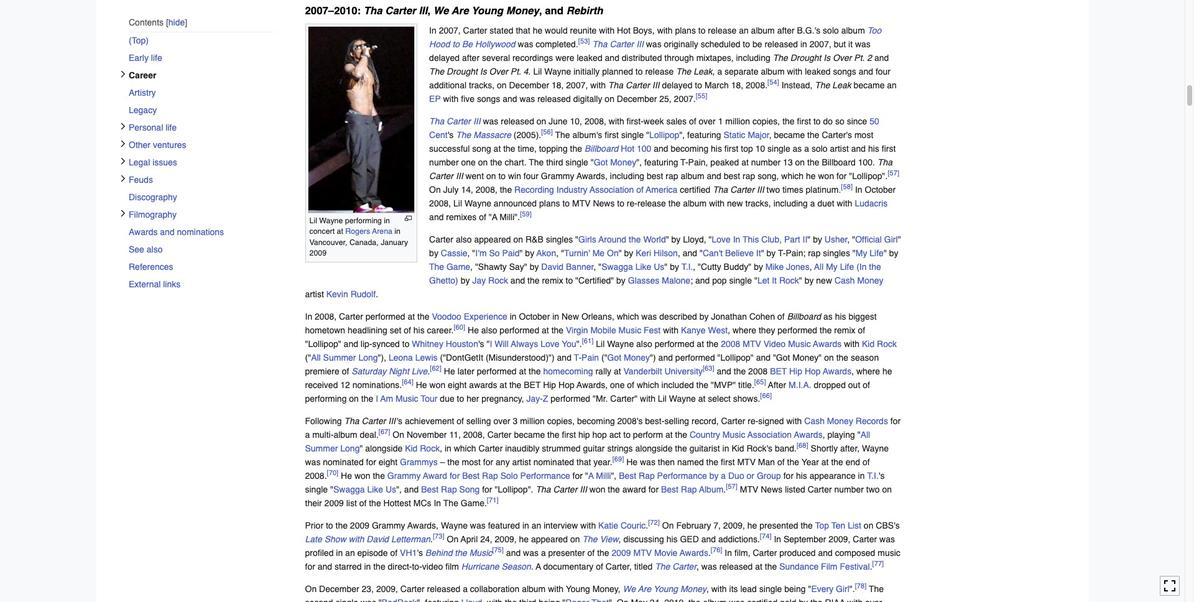 Task type: locate. For each thing, give the bounding box(es) containing it.
0 horizontal spatial artist
[[305, 289, 324, 299]]

profiled
[[305, 548, 334, 558]]

sales
[[667, 116, 687, 126]]

and down peaked
[[707, 171, 722, 181]]

1 vertical spatial copies,
[[547, 416, 575, 426]]

1 horizontal spatial october
[[865, 185, 896, 195]]

1 horizontal spatial 2008.
[[746, 80, 768, 90]]

2 selling from the left
[[665, 416, 690, 426]]

a inside , a separate album with leaked songs and four additional tracks, on december 18, 2007, with
[[718, 67, 723, 77]]

over left the 3
[[494, 416, 511, 426]]

1 vertical spatial one
[[611, 380, 625, 390]]

and inside whitney houston 's " i will always love you ". [61] lil wayne also performed at the 2008 mtv video music awards with kid rock (" all summer long "), leona lewis ("dontgetit (misunderstood)") and t-pain (" got money
[[557, 353, 572, 363]]

1 x small image from the top
[[119, 122, 127, 130]]

0 vertical spatial bet
[[770, 367, 787, 376]]

the up successful
[[456, 130, 471, 140]]

(2005).
[[514, 130, 542, 140]]

2007.
[[674, 94, 696, 104]]

0 horizontal spatial number
[[429, 157, 459, 167]]

it right let
[[772, 276, 777, 286]]

0 vertical spatial most
[[855, 130, 874, 140]]

0 horizontal spatial [57] link
[[726, 482, 738, 491]]

in down the episode
[[364, 562, 371, 572]]

on inside 'dropped out of performing on the'
[[349, 394, 359, 404]]

by left the glasses
[[617, 276, 626, 286]]

fullscreen image
[[1164, 580, 1177, 593]]

2008.
[[746, 80, 768, 90], [305, 471, 327, 481]]

0 horizontal spatial 2007,
[[439, 25, 461, 35]]

in for in film, carter produced and composed music for and starred in the direct-to-video film
[[725, 548, 732, 558]]

carter inside on december 23, 2009, carter released a collaboration album with young money, we are young money , with its lead single being " every girl ". [78]
[[401, 584, 425, 594]]

1 vertical spatial hop
[[559, 380, 575, 390]]

best down got money ", featuring t-pain, peaked at number 13 on the billboard 100.
[[724, 171, 741, 181]]

certified
[[680, 185, 711, 195]]

and up 'would'
[[545, 4, 564, 17]]

0 horizontal spatial is
[[480, 67, 487, 77]]

0 horizontal spatial delayed
[[429, 53, 460, 63]]

leona lewis link
[[389, 353, 438, 363]]

saturday night live . [62] he later performed at the homecoming rally at vanderbilt university [63] and the 2008 bet hip hop awards
[[352, 364, 852, 376]]

by up hilson
[[672, 235, 681, 245]]

1 vertical spatial tha carter iii link
[[429, 116, 481, 126]]

album up [54]
[[761, 67, 785, 77]]

1 horizontal spatial over
[[699, 116, 716, 126]]

0 horizontal spatial "lollipop"
[[305, 339, 341, 349]]

1 vertical spatial pt.
[[511, 67, 521, 77]]

lil inside in october 2008, lil wayne announced plans to mtv news to re-release the album with new tracks, including a duet with
[[454, 198, 462, 208]]

leak down mixtapes,
[[694, 67, 713, 77]]

grammy
[[541, 171, 575, 181], [388, 471, 421, 481], [372, 521, 405, 531]]

awards inside saturday night live . [62] he later performed at the homecoming rally at vanderbilt university [63] and the 2008 bet hip hop awards
[[823, 367, 852, 376]]

[62] link
[[430, 364, 442, 373]]

leak up so
[[833, 80, 852, 90]]

are
[[452, 4, 469, 17], [638, 584, 652, 594]]

[74] link
[[760, 532, 772, 541]]

hide
[[168, 17, 185, 27]]

hip
[[579, 430, 590, 440]]

awards inside "[67] on november 11, 2008, carter became the first hip hop act to perform at the country music association awards , playing ""
[[794, 430, 823, 440]]

swagga inside cassie , " i'm so paid " by akon , " turnin' me on " by keri hilson , and " can't believe it " by t-pain; rap singles " my life " by the game , "shawty say" by david banner , " swagga like us " by t.i. , "cutty buddy" by mike jones ,
[[602, 262, 633, 272]]

awards, up letterman
[[408, 521, 439, 531]]

industry
[[557, 185, 588, 195]]

1 vertical spatial appeared
[[531, 535, 568, 544]]

jay-
[[527, 394, 543, 404]]

0 vertical spatial remix
[[542, 276, 564, 286]]

us inside cassie , " i'm so paid " by akon , " turnin' me on " by keri hilson , and " can't believe it " by t-pain; rap singles " my life " by the game , "shawty say" by david banner , " swagga like us " by t.i. , "cutty buddy" by mike jones ,
[[654, 262, 665, 272]]

grammy for was
[[372, 521, 405, 531]]

an inside tha carter iii delayed to march 18, 2008. [54] instead, the leak became an ep with five songs and was released digitally on december 25, 2007. [55]
[[888, 80, 897, 90]]

0 horizontal spatial where
[[733, 325, 757, 335]]

2 performance from the left
[[658, 471, 707, 481]]

18, down were
[[552, 80, 564, 90]]

artist inside and becoming his first top 10 single as a solo artist and his first number one on the chart. the third single "
[[830, 144, 849, 154]]

1 vertical spatial all
[[311, 353, 321, 363]]

live
[[412, 367, 428, 376]]

performed inside ") and performed "lollipop" and "got money" on the season premiere of
[[676, 353, 715, 363]]

2008, inside on july 14, 2008, the recording industry association of america certified tha carter iii two times platinum. [58]
[[476, 185, 498, 195]]

2 (" from the left
[[602, 353, 608, 363]]

delayed down hood
[[429, 53, 460, 63]]

most inside the grammys – the most for any artist nominated that year. [69]
[[462, 457, 481, 467]]

swagga up list
[[334, 485, 365, 495]]

is down 'several'
[[480, 67, 487, 77]]

0 horizontal spatial alongside
[[365, 444, 403, 454]]

in right mcs
[[434, 498, 441, 508]]

rap right pain;
[[808, 248, 821, 258]]

[54]
[[768, 78, 780, 87]]

over down but
[[833, 53, 852, 63]]

1 vertical spatial [57] link
[[726, 482, 738, 491]]

1 horizontal spatial remix
[[835, 325, 856, 335]]

1 vertical spatial us
[[386, 485, 396, 495]]

his left biggest
[[836, 312, 847, 322]]

lil inside whitney houston 's " i will always love you ". [61] lil wayne also performed at the 2008 mtv video music awards with kid rock (" all summer long "), leona lewis ("dontgetit (misunderstood)") and t-pain (" got money
[[596, 339, 605, 349]]

peaked
[[711, 157, 739, 167]]

1 horizontal spatial "lollipop"
[[718, 353, 754, 363]]

1 nominated from the left
[[323, 457, 364, 467]]

wayne down included
[[669, 394, 696, 404]]

december inside tha carter iii delayed to march 18, 2008. [54] instead, the leak became an ep with five songs and was released digitally on december 25, 2007. [55]
[[617, 94, 657, 104]]

1 vertical spatial most
[[462, 457, 481, 467]]

0 horizontal spatial bet
[[524, 380, 541, 390]]

life for personal life
[[165, 122, 176, 132]]

. inside saturday night live . [62] he later performed at the homecoming rally at vanderbilt university [63] and the 2008 bet hip hop awards
[[428, 367, 430, 376]]

" inside the second single was "
[[379, 598, 382, 602]]

life for early life
[[151, 53, 162, 63]]

us up hottest
[[386, 485, 396, 495]]

[78]
[[855, 582, 867, 591]]

's inside whitney houston 's " i will always love you ". [61] lil wayne also performed at the 2008 mtv video music awards with kid rock (" all summer long "), leona lewis ("dontgetit (misunderstood)") and t-pain (" got money
[[479, 339, 485, 349]]

t-
[[681, 157, 689, 167], [779, 248, 786, 258], [574, 353, 582, 363]]

1 vertical spatial summer
[[305, 444, 338, 454]]

the inside by jay rock and the remix to "certified" by glasses malone ; and pop single " let it rock " by new cash money artist kevin rudolf .
[[528, 276, 540, 286]]

1 vertical spatial got money link
[[608, 353, 650, 363]]

1 horizontal spatial t.i. link
[[868, 471, 879, 481]]

x small image for legal issues
[[119, 157, 127, 165]]

0 horizontal spatial new
[[727, 198, 743, 208]]

separate
[[725, 67, 759, 77]]

1 horizontal spatial ("
[[602, 353, 608, 363]]

the inside swagga like us ", and best rap song for "lollipop". tha carter iii won the award for best rap album . [57]
[[608, 485, 620, 495]]

in inside in september 2009, carter was profiled in an episode of
[[336, 548, 343, 558]]

all for my
[[815, 262, 824, 272]]

later
[[458, 367, 475, 376]]

–
[[440, 457, 445, 467]]

0 horizontal spatial life
[[151, 53, 162, 63]]

"shawty
[[475, 262, 507, 272]]

t- inside whitney houston 's " i will always love you ". [61] lil wayne also performed at the 2008 mtv video music awards with kid rock (" all summer long "), leona lewis ("dontgetit (misunderstood)") and t-pain (" got money
[[574, 353, 582, 363]]

out
[[849, 380, 861, 390]]

0 horizontal spatial kid rock link
[[405, 444, 440, 454]]

0 horizontal spatial t.i.
[[682, 262, 693, 272]]

in 2007, carter stated that he would reunite with hot boys, with plans to release an album after b.g.'s solo album
[[429, 25, 868, 35]]

24,
[[481, 535, 493, 544]]

david
[[542, 262, 564, 272], [367, 535, 389, 544]]

like inside cassie , " i'm so paid " by akon , " turnin' me on " by keri hilson , and " can't believe it " by t-pain; rap singles " my life " by the game , "shawty say" by david banner , " swagga like us " by t.i. , "cutty buddy" by mike jones ,
[[636, 262, 652, 272]]

2008, inside "[67] on november 11, 2008, carter became the first hip hop act to perform at the country music association awards , playing ""
[[463, 430, 485, 440]]

1 18, from the left
[[552, 80, 564, 90]]

of inside hurricane season . a documentary of carter, titled the carter , was released at the sundance film festival . [77]
[[596, 562, 604, 572]]

also inside whitney houston 's " i will always love you ". [61] lil wayne also performed at the 2008 mtv video music awards with kid rock (" all summer long "), leona lewis ("dontgetit (misunderstood)") and t-pain (" got money
[[637, 339, 653, 349]]

0 horizontal spatial david
[[367, 535, 389, 544]]

was inside in september 2009, carter was profiled in an episode of
[[880, 535, 895, 544]]

0 vertical spatial after
[[778, 25, 795, 35]]

"lollipop" inside ") and performed "lollipop" and "got money" on the season premiere of
[[718, 353, 754, 363]]

"lollipop" down hometown
[[305, 339, 341, 349]]

1 horizontal spatial tha carter iii link
[[593, 39, 644, 49]]

1 vertical spatial t.i.
[[868, 471, 879, 481]]

the inside [70] he won the grammy award for best rap solo performance for " a milli ", best rap performance by a duo or group for his appearance in t.i.
[[373, 471, 385, 481]]

2009, inside on december 23, 2009, carter released a collaboration album with young money, we are young money , with its lead single being " every girl ". [78]
[[376, 584, 398, 594]]

after down "be"
[[462, 53, 480, 63]]

the up the named
[[675, 444, 688, 454]]

2008. inside tha carter iii delayed to march 18, 2008. [54] instead, the leak became an ep with five songs and was released digitally on december 25, 2007. [55]
[[746, 80, 768, 90]]

at right rally
[[614, 367, 621, 376]]

over down 'several'
[[489, 67, 508, 77]]

in down b.g.'s
[[801, 39, 808, 49]]

0 vertical spatial over
[[833, 53, 852, 63]]

0 vertical spatial kid rock link
[[863, 339, 897, 349]]

he inside saturday night live . [62] he later performed at the homecoming rally at vanderbilt university [63] and the 2008 bet hip hop awards
[[444, 367, 455, 376]]

at down shortly
[[822, 457, 829, 467]]

the inside , where they performed the remix of "lollipop" and lip-synced to
[[820, 325, 832, 335]]

in for in 2008, carter performed at the voodoo experience in october in new orleans, which was described by jonathan cohen of billboard
[[305, 312, 313, 322]]

david inside prior to the 2009 grammy awards, wayne was featured in an interview with katie couric . [72] on february 7, 2009, he presented the top ten list on cbs's late show with david letterman . [73] on april 24, 2009, he appeared on the view , discussing his ged and addictions. [74]
[[367, 535, 389, 544]]

in inside [70] he won the grammy award for best rap solo performance for " a milli ", best rap performance by a duo or group for his appearance in t.i.
[[859, 471, 865, 481]]

he right [62] link in the left of the page
[[444, 367, 455, 376]]

he for eight
[[416, 380, 427, 390]]

he inside went on to win four grammy awards, including best rap album and best rap song, which he won for "lollipop". [57]
[[807, 171, 816, 181]]

david banner link
[[542, 262, 594, 272]]

with inside whitney houston 's " i will always love you ". [61] lil wayne also performed at the 2008 mtv video music awards with kid rock (" all summer long "), leona lewis ("dontgetit (misunderstood)") and t-pain (" got money
[[845, 339, 860, 349]]

0 vertical spatial october
[[865, 185, 896, 195]]

2 best from the left
[[724, 171, 741, 181]]

career
[[129, 70, 156, 80]]

movie
[[655, 548, 678, 558]]

hurricane season link
[[462, 562, 531, 572]]

carter inside in september 2009, carter was profiled in an episode of
[[853, 535, 878, 544]]

released inside on december 23, 2009, carter released a collaboration album with young money, we are young money , with its lead single being " every girl ". [78]
[[427, 584, 461, 594]]

two
[[767, 185, 781, 195], [867, 485, 880, 495]]

the up [54] link
[[773, 53, 788, 63]]

0 vertical spatial t-
[[681, 157, 689, 167]]

the inside tha carter iii delayed to march 18, 2008. [54] instead, the leak became an ep with five songs and was released digitally on december 25, 2007. [55]
[[815, 80, 830, 90]]

rap down got money ", featuring t-pain, peaked at number 13 on the billboard 100.
[[743, 171, 756, 181]]

all my life (in the ghetto) link
[[429, 262, 882, 286]]

long
[[359, 353, 378, 363], [341, 444, 360, 454]]

0 vertical spatial performing
[[345, 216, 382, 225]]

on july 14, 2008, the recording industry association of america certified tha carter iii two times platinum. [58]
[[429, 183, 853, 195]]

let it rock link
[[758, 276, 800, 286]]

became down 2
[[854, 80, 885, 90]]

music up money"
[[789, 339, 811, 349]]

at up the vancouver, in the left of the page
[[337, 227, 343, 236]]

1 vertical spatial songs
[[477, 94, 500, 104]]

wayne down '14,'
[[465, 198, 492, 208]]

october up i will always love you link
[[519, 312, 550, 322]]

long up saturday
[[359, 353, 378, 363]]

milli
[[596, 471, 611, 481]]

0 vertical spatial cash
[[835, 276, 855, 286]]

1 horizontal spatial re-
[[748, 416, 759, 426]]

david up the episode
[[367, 535, 389, 544]]

remix for of
[[835, 325, 856, 335]]

and up mcs
[[404, 485, 419, 495]]

. down best rap performance by a duo or group link
[[724, 485, 726, 495]]

selling
[[467, 416, 491, 426], [665, 416, 690, 426]]

was
[[518, 39, 534, 49], [646, 39, 662, 49], [856, 39, 871, 49], [520, 94, 535, 104], [483, 116, 499, 126], [642, 312, 657, 322], [305, 457, 321, 467], [640, 457, 656, 467], [470, 521, 486, 531], [880, 535, 895, 544], [523, 548, 539, 558], [702, 562, 717, 572], [361, 598, 376, 602]]

1 vertical spatial 2008.
[[305, 471, 327, 481]]

game.
[[461, 498, 487, 508]]

david down akon
[[542, 262, 564, 272]]

all inside all summer long
[[861, 430, 871, 440]]

lil inside i am music tour due to her pregnancy, jay-z performed "mr. carter" with lil wayne at select shows. [66]
[[658, 394, 667, 404]]

2 nominated from the left
[[534, 457, 574, 467]]

18,
[[552, 80, 564, 90], [732, 80, 744, 90]]

won inside [70] he won the grammy award for best rap solo performance for " a milli ", best rap performance by a duo or group for his appearance in t.i.
[[355, 471, 371, 481]]

also down "experience"
[[482, 325, 498, 335]]

2 vertical spatial release
[[638, 198, 666, 208]]

1 vertical spatial girl
[[836, 584, 850, 594]]

0 horizontal spatial selling
[[467, 416, 491, 426]]

mixtapes,
[[697, 53, 734, 63]]

was down multi-
[[305, 457, 321, 467]]

[68] link
[[797, 441, 809, 450]]

on up second
[[305, 584, 317, 594]]

1 vertical spatial delayed
[[662, 80, 693, 90]]

x small image
[[119, 70, 127, 78], [119, 157, 127, 165], [119, 210, 127, 217]]

[67] link
[[379, 428, 390, 436]]

for inside in film, carter produced and composed music for and starred in the direct-to-video film
[[305, 562, 315, 572]]

was down cbs's
[[880, 535, 895, 544]]

synced
[[372, 339, 400, 349]]

that down " alongside kid rock , in which carter inaudibly strummed guitar strings alongside the guitarist in kid rock's band. [68]
[[577, 457, 591, 467]]

orleans,
[[582, 312, 615, 322]]

he inside [70] he won the grammy award for best rap solo performance for " a milli ", best rap performance by a duo or group for his appearance in t.i.
[[341, 471, 352, 481]]

0 vertical spatial two
[[767, 185, 781, 195]]

tour
[[421, 394, 438, 404]]

[64] he won eight awards at the bet hip hop awards, one of which included the "mvp" title. [65] after m.i.a.
[[402, 378, 812, 390]]

2008, right 11,
[[463, 430, 485, 440]]

1 horizontal spatial girl
[[885, 235, 898, 245]]

0 horizontal spatial life
[[841, 262, 855, 272]]

single right the third
[[566, 157, 589, 167]]

0 vertical spatial featuring
[[688, 130, 722, 140]]

ten
[[832, 521, 846, 531]]

")
[[650, 353, 656, 363]]

1 vertical spatial million
[[520, 416, 545, 426]]

in right featured
[[523, 521, 529, 531]]

2008 inside saturday night live . [62] he later performed at the homecoming rally at vanderbilt university [63] and the 2008 bet hip hop awards
[[749, 367, 768, 376]]

all summer long link
[[311, 353, 378, 363], [305, 430, 871, 454]]

distributed
[[622, 53, 662, 63]]

0 horizontal spatial young
[[472, 4, 503, 17]]

0 vertical spatial life
[[870, 248, 884, 258]]

i inside i am music tour due to her pregnancy, jay-z performed "mr. carter" with lil wayne at select shows. [66]
[[376, 394, 378, 404]]

released down film,
[[720, 562, 753, 572]]

leak inside tha carter iii delayed to march 18, 2008. [54] instead, the leak became an ep with five songs and was released digitally on december 25, 2007. [55]
[[833, 80, 852, 90]]

tha inside 'tha carter iii'
[[878, 157, 893, 167]]

0 horizontal spatial t-
[[574, 353, 582, 363]]

1 vertical spatial 2008
[[749, 367, 768, 376]]

released up the june
[[538, 94, 571, 104]]

wayne inside i am music tour due to her pregnancy, jay-z performed "mr. carter" with lil wayne at select shows. [66]
[[669, 394, 696, 404]]

leona
[[389, 353, 413, 363]]

and inside went on to win four grammy awards, including best rap album and best rap song, which he won for "lollipop". [57]
[[707, 171, 722, 181]]

and up season
[[506, 548, 521, 558]]

we inside on december 23, 2009, carter released a collaboration album with young money, we are young money , with its lead single being " every girl ". [78]
[[623, 584, 636, 594]]

[59] link
[[520, 210, 532, 219]]

on inside tha carter iii delayed to march 18, 2008. [54] instead, the leak became an ep with five songs and was released digitally on december 25, 2007. [55]
[[605, 94, 615, 104]]

becoming up hop
[[577, 416, 615, 426]]

music left fest on the bottom right
[[619, 325, 642, 335]]

1 horizontal spatial i
[[490, 339, 492, 349]]

love in this club, part ii link
[[712, 235, 808, 245]]

of inside vh1 's behind the music [75] and was a presenter of the 2009 mtv movie awards . [76]
[[588, 548, 595, 558]]

1 horizontal spatial t-
[[681, 157, 689, 167]]

that inside the grammys – the most for any artist nominated that year. [69]
[[577, 457, 591, 467]]

he right '[70]'
[[341, 471, 352, 481]]

, inside "[67] on november 11, 2008, carter became the first hip hop act to perform at the country music association awards , playing ""
[[823, 430, 826, 440]]

on inside on july 14, 2008, the recording industry association of america certified tha carter iii two times platinum. [58]
[[429, 185, 441, 195]]

x small image left "personal"
[[119, 122, 127, 130]]

, inside , a separate album with leaked songs and four additional tracks, on december 18, 2007, with
[[713, 67, 715, 77]]

dropped out of performing on the
[[305, 380, 870, 404]]

most inside , became the carter's most successful song at the time, topping the
[[855, 130, 874, 140]]

2008 up [65] link
[[749, 367, 768, 376]]

", inside swagga like us ", and best rap song for "lollipop". tha carter iii won the award for best rap album . [57]
[[396, 485, 402, 495]]

legal issues link
[[129, 154, 274, 171]]

2 x small image from the top
[[119, 140, 127, 147]]

he down featured
[[519, 535, 529, 544]]

lil up remixes at the top of page
[[454, 198, 462, 208]]

by up malone
[[670, 262, 680, 272]]

bet inside saturday night live . [62] he later performed at the homecoming rally at vanderbilt university [63] and the 2008 bet hip hop awards
[[770, 367, 787, 376]]

massacre
[[474, 130, 511, 140]]

album left deal.
[[334, 430, 358, 440]]

rock down mike jones link
[[780, 276, 800, 286]]

1 vertical spatial performing
[[305, 394, 347, 404]]

and up planned at the top
[[605, 53, 620, 63]]

7,
[[714, 521, 721, 531]]

in for in september 2009, carter was profiled in an episode of
[[774, 535, 782, 544]]

wayne inside in october 2008, lil wayne announced plans to mtv news to re-release the album with new tracks, including a duet with
[[465, 198, 492, 208]]

1 vertical spatial we
[[623, 584, 636, 594]]

money,
[[593, 584, 621, 594]]

1 horizontal spatial best
[[724, 171, 741, 181]]

0 horizontal spatial eight
[[379, 457, 398, 467]]

0 vertical spatial became
[[854, 80, 885, 90]]

eight inside shortly after, wayne was nominated for eight
[[379, 457, 398, 467]]

hip up m.i.a.
[[790, 367, 803, 376]]

x small image for filmography
[[119, 210, 127, 217]]

best rap performance by a duo or group link
[[619, 471, 782, 481]]

to inside "[67] on november 11, 2008, carter became the first hip hop act to perform at the country music association awards , playing ""
[[624, 430, 631, 440]]

to down david banner link
[[566, 276, 573, 286]]

" inside " alongside kid rock , in which carter inaudibly strummed guitar strings alongside the guitarist in kid rock's band. [68]
[[360, 444, 363, 454]]

copies, up major
[[753, 116, 781, 126]]

personal life
[[129, 122, 176, 132]]

of inside , where they performed the remix of "lollipop" and lip-synced to
[[858, 325, 866, 335]]

life
[[870, 248, 884, 258], [841, 262, 855, 272]]

in inside was originally scheduled to be released in 2007, but it was delayed after several recordings were leaked and distributed through mixtapes, including
[[801, 39, 808, 49]]

0 horizontal spatial ".
[[577, 339, 582, 349]]

hurricane season . a documentary of carter, titled the carter , was released at the sundance film festival . [77]
[[462, 560, 884, 572]]

in for in 2007, carter stated that he would reunite with hot boys, with plans to release an album after b.g.'s solo album
[[429, 25, 437, 35]]

on inside ") and performed "lollipop" and "got money" on the season premiere of
[[825, 353, 834, 363]]

alongside down [67]
[[365, 444, 403, 454]]

1 vertical spatial all summer long link
[[305, 430, 871, 454]]

0 vertical spatial hip
[[790, 367, 803, 376]]

like
[[636, 262, 652, 272], [367, 485, 383, 495]]

the inside in film, carter produced and composed music for and starred in the direct-to-video film
[[374, 562, 386, 572]]

became inside tha carter iii delayed to march 18, 2008. [54] instead, the leak became an ep with five songs and was released digitally on december 25, 2007. [55]
[[854, 80, 885, 90]]

x small image for other
[[119, 140, 127, 147]]

x small image
[[119, 122, 127, 130], [119, 140, 127, 147], [119, 175, 127, 182]]

we
[[434, 4, 449, 17], [623, 584, 636, 594]]

kid inside whitney houston 's " i will always love you ". [61] lil wayne also performed at the 2008 mtv video music awards with kid rock (" all summer long "), leona lewis ("dontgetit (misunderstood)") and t-pain (" got money
[[863, 339, 875, 349]]

(in
[[857, 262, 867, 272]]

1 horizontal spatial swagga like us link
[[602, 262, 665, 272]]

x small image for personal
[[119, 122, 127, 130]]

1 vertical spatial bet
[[524, 380, 541, 390]]

of right sales
[[689, 116, 697, 126]]

("
[[305, 353, 311, 363], [602, 353, 608, 363]]

to up show
[[326, 521, 333, 531]]

1 vertical spatial december
[[617, 94, 657, 104]]

received
[[305, 380, 338, 390]]

0 horizontal spatial t.i. link
[[682, 262, 693, 272]]

band.
[[775, 444, 797, 454]]

performing up rogers arena
[[345, 216, 382, 225]]

cbs's
[[876, 521, 900, 531]]

voodoo
[[432, 312, 462, 322]]

[77] link
[[873, 560, 884, 568]]

0 horizontal spatial as
[[793, 144, 802, 154]]

and right ";"
[[696, 276, 710, 286]]

static
[[724, 130, 746, 140]]

1 horizontal spatial association
[[748, 430, 792, 440]]

cash up [68]
[[805, 416, 825, 426]]

songs inside tha carter iii delayed to march 18, 2008. [54] instead, the leak became an ep with five songs and was released digitally on december 25, 2007. [55]
[[477, 94, 500, 104]]

1 horizontal spatial plans
[[675, 25, 696, 35]]

1 horizontal spatial news
[[761, 485, 783, 495]]

0 vertical spatial awards,
[[577, 171, 608, 181]]

0 horizontal spatial news
[[593, 198, 615, 208]]

rock down "shawty
[[489, 276, 508, 286]]

interview
[[544, 521, 578, 531]]

release down america
[[638, 198, 666, 208]]

due
[[440, 394, 455, 404]]

's inside vh1 's behind the music [75] and was a presenter of the 2009 mtv movie awards . [76]
[[417, 548, 423, 558]]

[57] link
[[888, 169, 900, 178], [726, 482, 738, 491]]

2009 down the vancouver, in the left of the page
[[310, 248, 327, 258]]

lip-
[[361, 339, 372, 349]]

1 horizontal spatial million
[[726, 116, 751, 126]]

nominated down strummed
[[534, 457, 574, 467]]

so
[[489, 248, 500, 258]]

with down certified at the top right of the page
[[710, 198, 725, 208]]

nominated inside the grammys – the most for any artist nominated that year. [69]
[[534, 457, 574, 467]]

as
[[793, 144, 802, 154], [824, 312, 833, 322]]

1 horizontal spatial love
[[712, 235, 731, 245]]

by inside " by
[[429, 248, 439, 258]]

[67] on november 11, 2008, carter became the first hip hop act to perform at the country music association awards , playing "
[[379, 428, 861, 440]]

to
[[699, 25, 706, 35], [453, 39, 460, 49], [743, 39, 751, 49], [636, 67, 643, 77], [695, 80, 703, 90], [814, 116, 821, 126], [499, 171, 506, 181], [563, 198, 570, 208], [618, 198, 625, 208], [566, 276, 573, 286], [402, 339, 410, 349], [457, 394, 464, 404], [624, 430, 631, 440], [326, 521, 333, 531]]

rock
[[489, 276, 508, 286], [780, 276, 800, 286], [878, 339, 897, 349], [420, 444, 440, 454]]

0 vertical spatial long
[[359, 353, 378, 363]]

by up album
[[710, 471, 719, 481]]

premiere
[[305, 367, 340, 376]]

0 horizontal spatial us
[[386, 485, 396, 495]]

in inside in film, carter produced and composed music for and starred in the direct-to-video film
[[725, 548, 732, 558]]

and inside was originally scheduled to be released in 2007, but it was delayed after several recordings were leaked and distributed through mixtapes, including
[[605, 53, 620, 63]]

as up 13
[[793, 144, 802, 154]]

2 x small image from the top
[[119, 157, 127, 165]]

eight down [67] link
[[379, 457, 398, 467]]

1 x small image from the top
[[119, 70, 127, 78]]

0 vertical spatial appeared
[[474, 235, 511, 245]]

can't believe it link
[[703, 248, 761, 258]]

rap up america
[[666, 171, 679, 181]]

he right the [69]
[[627, 457, 638, 467]]

wayne up concert
[[319, 216, 343, 225]]

album down certified at the top right of the page
[[683, 198, 707, 208]]

which inside " alongside kid rock , in which carter inaudibly strummed guitar strings alongside the guitarist in kid rock's band. [68]
[[454, 444, 476, 454]]

single up their
[[305, 485, 328, 495]]

at right the perform
[[666, 430, 673, 440]]

by down jones
[[805, 276, 814, 286]]

1 horizontal spatial becoming
[[671, 144, 709, 154]]

1 horizontal spatial including
[[736, 53, 771, 63]]

the inside 'all my life (in the ghetto)'
[[870, 262, 882, 272]]

cash inside by jay rock and the remix to "certified" by glasses malone ; and pop single " let it rock " by new cash money artist kevin rudolf .
[[835, 276, 855, 286]]

his up the listed
[[797, 471, 808, 481]]

and inside , a separate album with leaked songs and four additional tracks, on december 18, 2007, with
[[859, 67, 874, 77]]

2 18, from the left
[[732, 80, 744, 90]]

of left carter,
[[596, 562, 604, 572]]

festival
[[840, 562, 870, 572]]

1 vertical spatial it
[[772, 276, 777, 286]]

0 horizontal spatial are
[[452, 4, 469, 17]]

0 horizontal spatial 2008.
[[305, 471, 327, 481]]

in october 2008, lil wayne announced plans to mtv news to re-release the album with new tracks, including a duet with
[[429, 185, 896, 208]]

t- down you
[[574, 353, 582, 363]]

then
[[658, 457, 675, 467]]

which inside [64] he won eight awards at the bet hip hop awards, one of which included the "mvp" title. [65] after m.i.a.
[[637, 380, 659, 390]]

18, inside , a separate album with leaked songs and four additional tracks, on december 18, 2007, with
[[552, 80, 564, 90]]

iii inside 'tha carter iii'
[[456, 171, 463, 181]]

was originally scheduled to be released in 2007, but it was delayed after several recordings were leaked and distributed through mixtapes, including
[[429, 39, 871, 63]]

by up kanye west link
[[700, 312, 709, 322]]

he for performed
[[468, 325, 479, 335]]

3 x small image from the top
[[119, 210, 127, 217]]

single inside the second single was "
[[336, 598, 359, 602]]

tha
[[364, 4, 382, 17], [593, 39, 608, 49], [609, 80, 624, 90], [429, 116, 444, 126], [878, 157, 893, 167], [713, 185, 728, 195], [344, 416, 359, 426], [536, 485, 551, 495]]

on down around
[[607, 248, 619, 258]]

wayne right after,
[[863, 444, 889, 454]]



Task type: describe. For each thing, give the bounding box(es) containing it.
discography link
[[129, 188, 274, 206]]

best down the then
[[661, 485, 679, 495]]

summer inside whitney houston 's " i will always love you ". [61] lil wayne also performed at the 2008 mtv video music awards with kid rock (" all summer long "), leona lewis ("dontgetit (misunderstood)") and t-pain (" got money
[[323, 353, 356, 363]]

grammy award for best rap solo performance link
[[388, 471, 570, 481]]

and inside ludacris and remixes of "a milli". [59]
[[429, 212, 444, 222]]

remixes
[[446, 212, 477, 222]]

the inside hurricane season . a documentary of carter, titled the carter , was released at the sundance film festival . [77]
[[765, 562, 777, 572]]

becoming inside and becoming his first top 10 single as a solo artist and his first number one on the chart. the third single "
[[671, 144, 709, 154]]

0 vertical spatial we
[[434, 4, 449, 17]]

0 horizontal spatial drought
[[447, 67, 478, 77]]

1 vertical spatial over
[[494, 416, 511, 426]]

carter inside "[67] on november 11, 2008, carter became the first hip hop act to perform at the country music association awards , playing ""
[[488, 430, 512, 440]]

buddy"
[[724, 262, 752, 272]]

which inside went on to win four grammy awards, including best rap album and best rap song, which he won for "lollipop". [57]
[[782, 171, 804, 181]]

plans inside in october 2008, lil wayne announced plans to mtv news to re-release the album with new tracks, including a duet with
[[540, 198, 560, 208]]

best rap song link
[[421, 485, 480, 495]]

0 vertical spatial hot
[[617, 25, 631, 35]]

week
[[644, 116, 664, 126]]

became inside , became the carter's most successful song at the time, topping the
[[774, 130, 805, 140]]

, a separate album with leaked songs and four additional tracks, on december 18, 2007, with
[[429, 67, 891, 90]]

he was then named the first mtv man of the year at the end of 2008.
[[305, 457, 870, 481]]

wayne inside the drought is over pt. 2 and the drought is over pt. 4 . lil wayne initially planned to release the leak
[[545, 67, 571, 77]]

best up award
[[619, 471, 637, 481]]

for up the listed
[[784, 471, 794, 481]]

the down (misunderstood)") at the bottom left of the page
[[529, 367, 541, 376]]

on right list
[[864, 521, 874, 531]]

2008, up hometown
[[315, 312, 337, 322]]

with up digitally
[[591, 80, 606, 90]]

awards, inside prior to the 2009 grammy awards, wayne was featured in an interview with katie couric . [72] on february 7, 2009, he presented the top ten list on cbs's late show with david letterman . [73] on april 24, 2009, he appeared on the view , discussing his ged and addictions. [74]
[[408, 521, 439, 531]]

summer inside all summer long
[[305, 444, 338, 454]]

, inside prior to the 2009 grammy awards, wayne was featured in an interview with katie couric . [72] on february 7, 2009, he presented the top ten list on cbs's late show with david letterman . [73] on april 24, 2009, he appeared on the view , discussing his ged and addictions. [74]
[[619, 535, 621, 544]]

usher
[[825, 235, 848, 245]]

on up [56] link
[[537, 116, 547, 126]]

x small image for career
[[119, 70, 127, 78]]

also inside [60] he also performed at the virgin mobile music fest with kanye west
[[482, 325, 498, 335]]

("dontgetit
[[440, 353, 484, 363]]

personal life link
[[129, 119, 274, 136]]

1 horizontal spatial young
[[566, 584, 591, 594]]

to up scheduled
[[699, 25, 706, 35]]

will
[[495, 339, 509, 349]]

the up title.
[[734, 367, 746, 376]]

the down 'through'
[[677, 67, 692, 77]]

0 horizontal spatial billboard
[[585, 144, 619, 154]]

to down on july 14, 2008, the recording industry association of america certified tha carter iii two times platinum. [58]
[[618, 198, 625, 208]]

as inside the as his biggest hometown headlining set of his career.
[[824, 312, 833, 322]]

the up career.
[[418, 312, 430, 322]]

0 horizontal spatial rap
[[666, 171, 679, 181]]

all for summer
[[861, 430, 871, 440]]

0 vertical spatial are
[[452, 4, 469, 17]]

1 selling from the left
[[467, 416, 491, 426]]

and up 100. at the top
[[852, 144, 866, 154]]

0 vertical spatial got money link
[[594, 157, 637, 167]]

tha right the following
[[344, 416, 359, 426]]

in inside prior to the 2009 grammy awards, wayne was featured in an interview with katie couric . [72] on february 7, 2009, he presented the top ten list on cbs's late show with david letterman . [73] on april 24, 2009, he appeared on the view , discussing his ged and addictions. [74]
[[523, 521, 529, 531]]

") and performed "lollipop" and "got money" on the season premiere of
[[305, 353, 879, 376]]

the down the instead,
[[783, 116, 795, 126]]

at down (misunderstood)") at the bottom left of the page
[[519, 367, 527, 376]]

songs inside , a separate album with leaked songs and four additional tracks, on december 18, 2007, with
[[833, 67, 857, 77]]

to inside too hood to be hollywood
[[453, 39, 460, 49]]

0 horizontal spatial appeared
[[474, 235, 511, 245]]

and down say"
[[511, 276, 525, 286]]

in left new
[[553, 312, 560, 322]]

1 horizontal spatial kid
[[732, 444, 745, 454]]

won inside went on to win four grammy awards, including best rap album and best rap song, which he won for "lollipop". [57]
[[819, 171, 835, 181]]

1 horizontal spatial copies,
[[753, 116, 781, 126]]

and down lollipop
[[654, 144, 669, 154]]

0 vertical spatial 2007,
[[439, 25, 461, 35]]

was down in 2007, carter stated that he would reunite with hot boys, with plans to release an album after b.g.'s solo album
[[646, 39, 662, 49]]

0 vertical spatial love
[[712, 235, 731, 245]]

0 horizontal spatial over
[[489, 67, 508, 77]]

hide button
[[166, 17, 187, 27]]

major
[[748, 130, 770, 140]]

, became the carter's most successful song at the time, topping the
[[429, 130, 874, 154]]

1 vertical spatial swagga like us link
[[334, 485, 396, 495]]

set
[[390, 325, 402, 335]]

of right end
[[863, 457, 870, 467]]

swagga inside swagga like us ", and best rap song for "lollipop". tha carter iii won the award for best rap album . [57]
[[334, 485, 365, 495]]

18, inside tha carter iii delayed to march 18, 2008. [54] instead, the leak became an ep with five songs and was released digitally on december 25, 2007. [55]
[[732, 80, 744, 90]]

1 horizontal spatial number
[[752, 157, 781, 167]]

by right ii
[[813, 235, 823, 245]]

album up "it"
[[842, 25, 866, 35]]

[70] he won the grammy award for best rap solo performance for " a milli ", best rap performance by a duo or group for his appearance in t.i.
[[327, 469, 879, 481]]

any
[[496, 457, 510, 467]]

girls around the world link
[[579, 235, 666, 245]]

the left country
[[676, 430, 688, 440]]

awards up see also
[[129, 227, 157, 237]]

association inside "[67] on november 11, 2008, carter became the first hip hop act to perform at the country music association awards , playing ""
[[748, 430, 792, 440]]

and up sundance film festival link
[[819, 548, 833, 558]]

", inside [70] he won the grammy award for best rap solo performance for " a milli ", best rap performance by a duo or group for his appearance in t.i.
[[611, 471, 617, 481]]

award
[[623, 485, 646, 495]]

after,
[[841, 444, 860, 454]]

by inside [70] he won the grammy award for best rap solo performance for " a milli ", best rap performance by a duo or group for his appearance in t.i.
[[710, 471, 719, 481]]

with right boys,
[[658, 25, 673, 35]]

with down [58] link
[[837, 198, 853, 208]]

of right cohen
[[778, 312, 785, 322]]

his up 100. at the top
[[869, 144, 880, 154]]

performed up set
[[366, 312, 405, 322]]

on right [73]
[[447, 535, 459, 544]]

[54] link
[[768, 78, 780, 87]]

on up paid
[[514, 235, 523, 245]]

where for they
[[733, 325, 757, 335]]

hip inside saturday night live . [62] he later performed at the homecoming rally at vanderbilt university [63] and the 2008 bet hip hop awards
[[790, 367, 803, 376]]

2008, up "album's"
[[585, 116, 607, 126]]

i am music tour link
[[376, 394, 438, 404]]

a inside in october 2008, lil wayne announced plans to mtv news to re-release the album with new tracks, including a duet with
[[811, 198, 816, 208]]

also inside see also link
[[146, 244, 162, 254]]

he for the
[[341, 471, 352, 481]]

leaked inside , a separate album with leaked songs and four additional tracks, on december 18, 2007, with
[[805, 67, 831, 77]]

jonathan
[[712, 312, 747, 322]]

2 vertical spatial billboard
[[788, 312, 822, 322]]

say"
[[509, 262, 528, 272]]

country
[[690, 430, 721, 440]]

was right "it"
[[856, 39, 871, 49]]

the inside and becoming his first top 10 single as a solo artist and his first number one on the chart. the third single "
[[490, 157, 503, 167]]

0 vertical spatial girl
[[885, 235, 898, 245]]

after
[[769, 380, 787, 390]]

tha up cent
[[429, 116, 444, 126]]

[74]
[[760, 532, 772, 541]]

of inside [64] he won eight awards at the bet hip hop awards, one of which included the "mvp" title. [65] after m.i.a.
[[627, 380, 635, 390]]

1 vertical spatial hot
[[621, 144, 635, 154]]

his up peaked
[[711, 144, 722, 154]]

tha carter iii was released on june 10, 2008, with first-week sales of over 1 million copies, the first to do so since
[[429, 116, 870, 126]]

including inside went on to win four grammy awards, including best rap album and best rap song, which he won for "lollipop". [57]
[[610, 171, 645, 181]]

2 horizontal spatial young
[[654, 584, 678, 594]]

2008's
[[618, 416, 643, 426]]

2 alongside from the left
[[636, 444, 673, 454]]

0 vertical spatial swagga like us link
[[602, 262, 665, 272]]

with up the instead,
[[787, 67, 803, 77]]

with up the view link
[[581, 521, 596, 531]]

0 vertical spatial release
[[708, 25, 737, 35]]

1 horizontal spatial over
[[833, 53, 852, 63]]

1 performance from the left
[[521, 471, 570, 481]]

duet
[[818, 198, 835, 208]]

released up (2005).
[[501, 116, 535, 126]]

at inside whitney houston 's " i will always love you ". [61] lil wayne also performed at the 2008 mtv video music awards with kid rock (" all summer long "), leona lewis ("dontgetit (misunderstood)") and t-pain (" got money
[[697, 339, 704, 349]]

sundance film festival link
[[780, 562, 870, 572]]

playing
[[828, 430, 856, 440]]

composed
[[836, 548, 876, 558]]

music inside "[67] on november 11, 2008, carter became the first hip hop act to perform at the country music association awards , playing ""
[[723, 430, 746, 440]]

year.
[[594, 457, 613, 467]]

late
[[305, 535, 322, 544]]

hollywood
[[475, 39, 516, 49]]

on inside went on to win four grammy awards, including best rap album and best rap song, which he won for "lollipop". [57]
[[487, 171, 496, 181]]

fest
[[644, 325, 661, 335]]

0 horizontal spatial cash
[[805, 416, 825, 426]]

girls
[[579, 235, 597, 245]]

2009, up addictions.
[[724, 521, 745, 531]]

with up 's the massacre (2005). [56] the album's first single " lollipop ", featuring static major
[[609, 116, 625, 126]]

he inside , where he received 12 nominations.
[[883, 367, 893, 376]]

homecoming
[[544, 367, 593, 376]]

1 alongside from the left
[[365, 444, 403, 454]]

at inside "[67] on november 11, 2008, carter became the first hip hop act to perform at the country music association awards , playing ""
[[666, 430, 673, 440]]

[73]
[[433, 532, 445, 541]]

or
[[747, 471, 755, 481]]

0 vertical spatial tha carter iii link
[[593, 39, 644, 49]]

delayed inside was originally scheduled to be released in 2007, but it was delayed after several recordings were leaked and distributed through mixtapes, including
[[429, 53, 460, 63]]

awards inside vh1 's behind the music [75] and was a presenter of the 2009 mtv movie awards . [76]
[[680, 548, 709, 558]]

grammy for best
[[388, 471, 421, 481]]

video
[[764, 339, 786, 349]]

in inside in vancouver, canada, january 2009
[[395, 227, 401, 236]]

the left carter's
[[808, 130, 820, 140]]

" inside " by
[[898, 235, 901, 245]]

"a
[[489, 212, 498, 222]]

vanderbilt
[[624, 367, 662, 376]]

mtv inside whitney houston 's " i will always love you ". [61] lil wayne also performed at the 2008 mtv video music awards with kid rock (" all summer long "), leona lewis ("dontgetit (misunderstood)") and t-pain (" got money
[[743, 339, 762, 349]]

it inside by jay rock and the remix to "certified" by glasses malone ; and pop single " let it rock " by new cash money artist kevin rudolf .
[[772, 276, 777, 286]]

[77]
[[873, 560, 884, 568]]

single up 13
[[768, 144, 791, 154]]

hop
[[593, 430, 607, 440]]

[66] link
[[761, 392, 772, 400]]

0 horizontal spatial copies,
[[547, 416, 575, 426]]

0 horizontal spatial kid
[[405, 444, 418, 454]]

believe
[[726, 248, 754, 258]]

the down the view link
[[597, 548, 610, 558]]

featuring inside 's the massacre (2005). [56] the album's first single " lollipop ", featuring static major
[[688, 130, 722, 140]]

by left the jay
[[461, 276, 470, 286]]

were
[[556, 53, 575, 63]]

at inside [64] he won eight awards at the bet hip hop awards, one of which included the "mvp" title. [65] after m.i.a.
[[500, 380, 507, 390]]

at up whitney
[[408, 312, 415, 322]]

2007, inside , a separate album with leaked songs and four additional tracks, on december 18, 2007, with
[[566, 80, 588, 90]]

to inside by jay rock and the remix to "certified" by glasses malone ; and pop single " let it rock " by new cash money artist kevin rudolf .
[[566, 276, 573, 286]]

leaked inside was originally scheduled to be released in 2007, but it was delayed after several recordings were leaked and distributed through mixtapes, including
[[577, 53, 603, 63]]

four inside , a separate album with leaked songs and four additional tracks, on december 18, 2007, with
[[876, 67, 891, 77]]

money up playing
[[828, 416, 854, 426]]

. down vh1 's behind the music [75] and was a presenter of the 2009 mtv movie awards . [76]
[[531, 562, 534, 572]]

the inside and becoming his first top 10 single as a solo artist and his first number one on the chart. the third single "
[[529, 157, 544, 167]]

0 vertical spatial all summer long link
[[311, 353, 378, 363]]

cash money records link
[[805, 416, 889, 426]]

to down industry
[[563, 198, 570, 208]]

the up pregnancy,
[[510, 380, 522, 390]]

the down "album's"
[[570, 144, 582, 154]]

solo inside and becoming his first top 10 single as a solo artist and his first number one on the chart. the third single "
[[812, 144, 828, 154]]

in inside lil wayne performing in concert at
[[384, 216, 390, 225]]

1 (" from the left
[[305, 353, 311, 363]]

1 best from the left
[[647, 171, 664, 181]]

new inside in october 2008, lil wayne announced plans to mtv news to re-release the album with new tracks, including a duet with
[[727, 198, 743, 208]]

to left do
[[814, 116, 821, 126]]

1 vertical spatial kid rock link
[[405, 444, 440, 454]]

in for in october 2008, lil wayne announced plans to mtv news to re-release the album with new tracks, including a duet with
[[856, 185, 863, 195]]

shortly after, wayne was nominated for eight
[[305, 444, 889, 467]]

my inside cassie , " i'm so paid " by akon , " turnin' me on " by keri hilson , and " can't believe it " by t-pain; rap singles " my life " by the game , "shawty say" by david banner , " swagga like us " by t.i. , "cutty buddy" by mike jones ,
[[856, 248, 868, 258]]

a milli link
[[589, 471, 611, 481]]

recording industry association of america link
[[515, 185, 678, 195]]

december inside on december 23, 2009, carter released a collaboration album with young money, we are young money , with its lead single being " every girl ". [78]
[[319, 584, 359, 594]]

the down band.
[[788, 457, 800, 467]]

the up show
[[336, 521, 348, 531]]

pain,
[[689, 157, 708, 167]]

best down award
[[421, 485, 439, 495]]

he up addictions.
[[748, 521, 758, 531]]

[56]
[[542, 128, 553, 136]]

saturday
[[352, 367, 387, 376]]

season
[[502, 562, 531, 572]]

official girl link
[[856, 235, 898, 245]]

legacy link
[[129, 101, 274, 119]]

the inside prior to the 2009 grammy awards, wayne was featured in an interview with katie couric . [72] on february 7, 2009, he presented the top ten list on cbs's late show with david letterman . [73] on april 24, 2009, he appeared on the view , discussing his ged and addictions. [74]
[[583, 535, 598, 544]]

remix for to
[[542, 276, 564, 286]]

virgin mobile music fest link
[[566, 325, 661, 335]]

won inside swagga like us ", and best rap song for "lollipop". tha carter iii won the award for best rap album . [57]
[[590, 485, 606, 495]]

for up [71]
[[482, 485, 493, 495]]

february
[[677, 521, 712, 531]]

", down 100
[[637, 157, 642, 167]]

. inside the drought is over pt. 2 and the drought is over pt. 4 . lil wayne initially planned to release the leak
[[529, 67, 531, 77]]

akon
[[537, 248, 556, 258]]

4
[[524, 67, 529, 77]]

1 horizontal spatial pt.
[[855, 53, 865, 63]]

third
[[546, 157, 563, 167]]

0 horizontal spatial becoming
[[577, 416, 615, 426]]

long inside whitney houston 's " i will always love you ". [61] lil wayne also performed at the 2008 mtv video music awards with kid rock (" all summer long "), leona lewis ("dontgetit (misunderstood)") and t-pain (" got money
[[359, 353, 378, 363]]

with right show
[[349, 535, 364, 544]]

carter inside in film, carter produced and composed music for and starred in the direct-to-video film
[[753, 548, 777, 558]]

arena
[[372, 227, 393, 236]]

0 vertical spatial is
[[824, 53, 831, 63]]

and down 'profiled' in the left bottom of the page
[[318, 562, 332, 572]]

the inside the grammys – the most for any artist nominated that year. [69]
[[448, 457, 460, 467]]

life inside 'all my life (in the ghetto)'
[[841, 262, 855, 272]]

1 vertical spatial t.i. link
[[868, 471, 879, 481]]

100
[[637, 144, 652, 154]]

album up the be
[[751, 25, 775, 35]]

on inside , a separate album with leaked songs and four additional tracks, on december 18, 2007, with
[[497, 80, 507, 90]]

1 vertical spatial is
[[480, 67, 487, 77]]

all summer long
[[305, 430, 871, 454]]

canada,
[[350, 237, 379, 247]]

0 vertical spatial singles
[[546, 235, 573, 245]]

discography
[[129, 192, 177, 202]]

0 vertical spatial got
[[594, 157, 608, 167]]

where for he
[[857, 367, 881, 376]]

ghetto)
[[429, 276, 459, 286]]

the massacre link
[[456, 130, 511, 140]]

carter inside mtv news listed carter number two on their 2009 list of the hottest mcs in the game.
[[808, 485, 832, 495]]

iii inside on july 14, 2008, the recording industry association of america certified tha carter iii two times platinum. [58]
[[757, 185, 765, 195]]

, inside on december 23, 2009, carter released a collaboration album with young money, we are young money , with its lead single being " every girl ". [78]
[[707, 584, 709, 594]]

1 horizontal spatial [57] link
[[888, 169, 900, 178]]

select
[[708, 394, 731, 404]]

in right guitarist
[[723, 444, 730, 454]]

was inside he was then named the first mtv man of the year at the end of 2008.
[[640, 457, 656, 467]]

episode
[[358, 548, 388, 558]]

the down april
[[455, 548, 467, 558]]

2009 inside vh1 's behind the music [75] and was a presenter of the 2009 mtv movie awards . [76]
[[612, 548, 631, 558]]

. up discussing
[[646, 521, 649, 531]]

was inside the second single was "
[[361, 598, 376, 602]]

wayne inside lil wayne performing in concert at
[[319, 216, 343, 225]]

mtv inside he was then named the first mtv man of the year at the end of 2008.
[[738, 457, 756, 467]]

addictions.
[[719, 535, 760, 544]]

with inside i am music tour due to her pregnancy, jay-z performed "mr. carter" with lil wayne at select shows. [66]
[[640, 394, 656, 404]]

his up whitney
[[414, 325, 425, 335]]

1 horizontal spatial after
[[778, 25, 795, 35]]

money up stated
[[506, 4, 539, 17]]

on right 13
[[796, 157, 805, 167]]

ventures
[[153, 140, 186, 150]]

. down composed
[[870, 562, 873, 572]]

the down [63] link
[[697, 380, 709, 390]]

with left the its
[[712, 584, 727, 594]]

0 vertical spatial plans
[[675, 25, 696, 35]]

listed
[[785, 485, 806, 495]]

carter"
[[611, 394, 638, 404]]

shows.
[[734, 394, 761, 404]]

the inside mtv news listed carter number two on their 2009 list of the hottest mcs in the game.
[[444, 498, 459, 508]]

by right say"
[[530, 262, 539, 272]]

, inside " alongside kid rock , in which carter inaudibly strummed guitar strings alongside the guitarist in kid rock's band. [68]
[[440, 444, 442, 454]]

whitney
[[412, 339, 444, 349]]

was inside vh1 's behind the music [75] and was a presenter of the 2009 mtv movie awards . [76]
[[523, 548, 539, 558]]

album inside went on to win four grammy awards, including best rap album and best rap song, which he won for "lollipop". [57]
[[681, 171, 705, 181]]

always
[[511, 339, 538, 349]]

. inside vh1 's behind the music [75] and was a presenter of the 2009 mtv movie awards . [76]
[[709, 548, 711, 558]]

3 x small image from the top
[[119, 175, 127, 182]]

for left a milli link
[[573, 471, 583, 481]]

planned
[[602, 67, 633, 77]]

vanderbilt university link
[[624, 367, 703, 376]]

money down billboard hot 100
[[611, 157, 637, 167]]

1 horizontal spatial rap
[[743, 171, 756, 181]]

feuds link
[[129, 171, 274, 188]]

with right the signed
[[787, 416, 802, 426]]

was up fest on the bottom right
[[642, 312, 657, 322]]

album inside , a separate album with leaked songs and four additional tracks, on december 18, 2007, with
[[761, 67, 785, 77]]

". inside on december 23, 2009, carter released a collaboration album with young money, we are young money , with its lead single being " every girl ". [78]
[[850, 584, 855, 594]]

. up behind
[[431, 535, 433, 544]]

2 horizontal spatial billboard
[[822, 157, 856, 167]]

0 horizontal spatial october
[[519, 312, 550, 322]]

jay
[[473, 276, 486, 286]]

z
[[543, 394, 549, 404]]

by down club,
[[767, 248, 776, 258]]

for right award
[[649, 485, 659, 495]]

with down documentary
[[548, 584, 564, 594]]

0 vertical spatial drought
[[791, 53, 822, 63]]

on up presenter
[[571, 535, 580, 544]]

[66]
[[761, 392, 772, 400]]

a inside and becoming his first top 10 single as a solo artist and his first number one on the chart. the third single "
[[805, 144, 810, 154]]

2009, up [75] link on the left of page
[[495, 535, 517, 544]]

of inside the as his biggest hometown headlining set of his career.
[[404, 325, 411, 335]]

0 vertical spatial that
[[516, 25, 531, 35]]

the inside whitney houston 's " i will always love you ". [61] lil wayne also performed at the 2008 mtv video music awards with kid rock (" all summer long "), leona lewis ("dontgetit (misunderstood)") and t-pain (" got money
[[707, 339, 719, 349]]

performed inside [60] he also performed at the virgin mobile music fest with kanye west
[[500, 325, 540, 335]]

carter also appeared on r&b singles " girls around the world " by lloyd, " love in this club, part ii " by usher , " official girl
[[429, 235, 898, 245]]

single inside on december 23, 2009, carter released a collaboration album with young money, we are young money , with its lead single being " every girl ". [78]
[[760, 584, 782, 594]]

with inside [60] he also performed at the virgin mobile music fest with kanye west
[[663, 325, 679, 335]]

0 vertical spatial solo
[[823, 25, 839, 35]]

0 vertical spatial over
[[699, 116, 716, 126]]

a inside [70] he won the grammy award for best rap solo performance for " a milli ", best rap performance by a duo or group for his appearance in t.i.
[[589, 471, 594, 481]]

rap down any
[[482, 471, 498, 481]]

inaudibly
[[505, 444, 540, 454]]

rock inside " alongside kid rock , in which carter inaudibly strummed guitar strings alongside the guitarist in kid rock's band. [68]
[[420, 444, 440, 454]]

for up best rap song link at the left
[[450, 471, 460, 481]]

[58]
[[842, 183, 853, 191]]

he left 'would'
[[533, 25, 543, 35]]

being
[[785, 584, 806, 594]]

tracks, inside , a separate album with leaked songs and four additional tracks, on december 18, 2007, with
[[469, 80, 495, 90]]

was inside tha carter iii delayed to march 18, 2008. [54] instead, the leak became an ep with five songs and was released digitally on december 25, 2007. [55]
[[520, 94, 535, 104]]

at down top
[[742, 157, 749, 167]]

", inside 's the massacre (2005). [56] the album's first single " lollipop ", featuring static major
[[680, 130, 685, 140]]

1 vertical spatial featuring
[[645, 157, 679, 167]]

the inside mtv news listed carter number two on their 2009 list of the hottest mcs in the game.
[[369, 498, 381, 508]]

and down video
[[756, 353, 771, 363]]

award
[[423, 471, 447, 481]]



Task type: vqa. For each thing, say whether or not it's contained in the screenshot.
All Summer Long
yes



